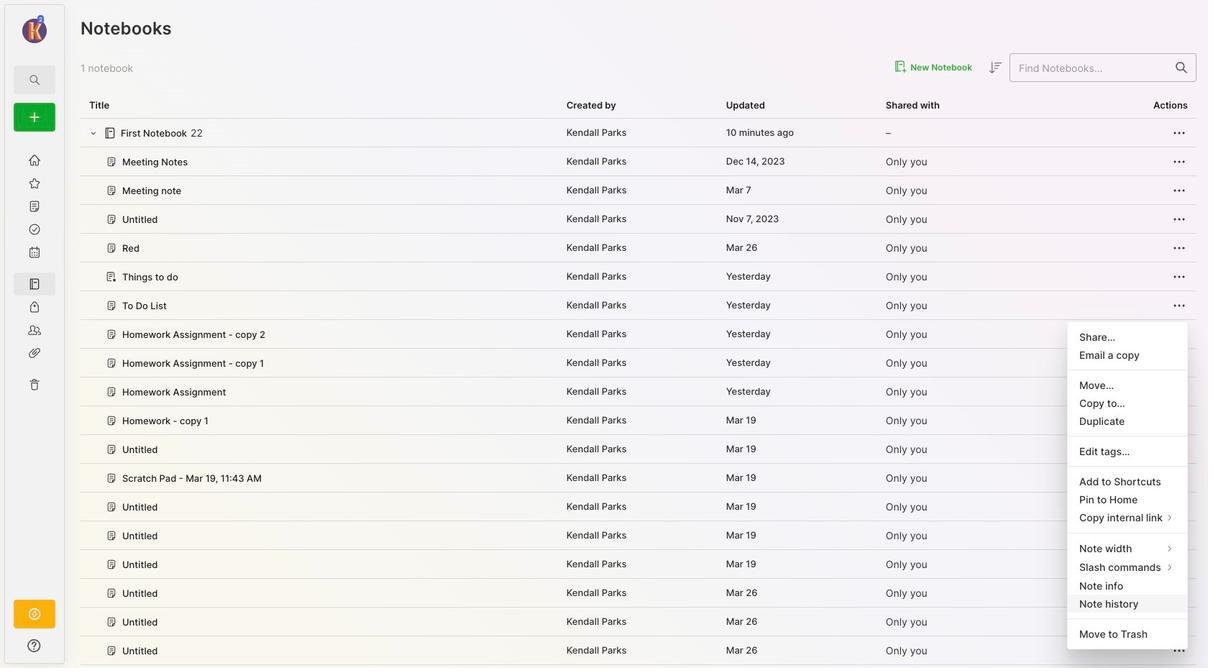 Task type: describe. For each thing, give the bounding box(es) containing it.
Slash commands field
[[1069, 558, 1188, 577]]

4 row from the top
[[81, 205, 1197, 234]]

more actions field for seventh row from the top of the page
[[1172, 297, 1189, 314]]

more actions image for seventh row from the top of the page
[[1172, 297, 1189, 314]]

more actions field for sixth row from the top
[[1172, 268, 1189, 285]]

click to expand image
[[63, 642, 74, 659]]

3 cell from the left
[[878, 666, 1038, 669]]

12 row from the top
[[81, 435, 1197, 464]]

more actions image for 20th row from the bottom
[[1172, 124, 1189, 141]]

7 row from the top
[[81, 291, 1197, 320]]

Account field
[[5, 14, 64, 45]]

13 row from the top
[[81, 464, 1197, 493]]

5 row from the top
[[81, 234, 1197, 263]]

Find Notebooks… text field
[[1011, 56, 1168, 80]]

4 cell from the left
[[1038, 666, 1197, 669]]

more actions field for 19th row from the bottom
[[1172, 153, 1189, 170]]

tree inside main element
[[5, 140, 64, 587]]

dropdown list menu
[[1069, 328, 1188, 643]]

sort options image
[[987, 59, 1005, 76]]

19 row from the top
[[81, 637, 1197, 666]]

more actions image for 19th row from the bottom
[[1172, 153, 1189, 170]]

home image
[[27, 153, 42, 168]]

Note width field
[[1069, 539, 1188, 558]]

14 row from the top
[[81, 493, 1197, 522]]

Copy internal link field
[[1069, 508, 1188, 527]]

main element
[[0, 0, 69, 669]]

more actions image for fourth row
[[1172, 211, 1189, 228]]

1 cell from the left
[[558, 666, 718, 669]]

more actions field for fourth row
[[1172, 210, 1189, 228]]

10 row from the top
[[81, 378, 1197, 407]]



Task type: vqa. For each thing, say whether or not it's contained in the screenshot.
'First'
no



Task type: locate. For each thing, give the bounding box(es) containing it.
8 more actions field from the top
[[1172, 642, 1189, 660]]

2 more actions image from the top
[[1172, 153, 1189, 170]]

16 row from the top
[[81, 551, 1197, 579]]

upgrade image
[[26, 606, 43, 623]]

More actions field
[[1172, 124, 1189, 141], [1172, 153, 1189, 170], [1172, 182, 1189, 199], [1172, 210, 1189, 228], [1172, 239, 1189, 257], [1172, 268, 1189, 285], [1172, 297, 1189, 314], [1172, 642, 1189, 660]]

6 more actions field from the top
[[1172, 268, 1189, 285]]

18 row from the top
[[81, 608, 1197, 637]]

4 more actions image from the top
[[1172, 211, 1189, 228]]

5 more actions field from the top
[[1172, 239, 1189, 257]]

Sort field
[[987, 59, 1005, 76]]

3 row from the top
[[81, 176, 1197, 205]]

row
[[81, 119, 1197, 148], [81, 148, 1197, 176], [81, 176, 1197, 205], [81, 205, 1197, 234], [81, 234, 1197, 263], [81, 263, 1197, 291], [81, 291, 1197, 320], [81, 320, 1197, 349], [81, 349, 1197, 378], [81, 378, 1197, 407], [81, 407, 1197, 435], [81, 435, 1197, 464], [81, 464, 1197, 493], [81, 493, 1197, 522], [81, 522, 1197, 551], [81, 551, 1197, 579], [81, 579, 1197, 608], [81, 608, 1197, 637], [81, 637, 1197, 666], [81, 666, 1197, 669]]

more actions field for 20th row from the bottom
[[1172, 124, 1189, 141]]

2 more actions field from the top
[[1172, 153, 1189, 170]]

3 more actions field from the top
[[1172, 182, 1189, 199]]

more actions image for 16th row from the bottom of the page
[[1172, 239, 1189, 257]]

1 vertical spatial more actions image
[[1172, 268, 1189, 285]]

1 more actions image from the top
[[1172, 124, 1189, 141]]

2 cell from the left
[[718, 666, 878, 669]]

1 more actions image from the top
[[1172, 239, 1189, 257]]

edit search image
[[26, 71, 43, 89]]

more actions image
[[1172, 239, 1189, 257], [1172, 268, 1189, 285], [1172, 642, 1189, 660]]

menu item
[[1069, 595, 1188, 613]]

2 more actions image from the top
[[1172, 268, 1189, 285]]

15 row from the top
[[81, 522, 1197, 551]]

1 row from the top
[[81, 119, 1197, 148]]

20 row from the top
[[81, 666, 1197, 669]]

more actions image for 3rd row from the top of the page
[[1172, 182, 1189, 199]]

more actions field for 19th row from the top of the page
[[1172, 642, 1189, 660]]

3 more actions image from the top
[[1172, 182, 1189, 199]]

11 row from the top
[[81, 407, 1197, 435]]

arrow image
[[88, 127, 99, 138]]

more actions field for 3rd row from the top of the page
[[1172, 182, 1189, 199]]

row group
[[81, 119, 1197, 669]]

4 more actions field from the top
[[1172, 210, 1189, 228]]

5 more actions image from the top
[[1172, 297, 1189, 314]]

WHAT'S NEW field
[[5, 635, 64, 658]]

9 row from the top
[[81, 349, 1197, 378]]

2 row from the top
[[81, 148, 1197, 176]]

1 more actions field from the top
[[1172, 124, 1189, 141]]

more actions image for sixth row from the top
[[1172, 268, 1189, 285]]

more actions image
[[1172, 124, 1189, 141], [1172, 153, 1189, 170], [1172, 182, 1189, 199], [1172, 211, 1189, 228], [1172, 297, 1189, 314]]

cell
[[558, 666, 718, 669], [718, 666, 878, 669], [878, 666, 1038, 669], [1038, 666, 1197, 669]]

8 row from the top
[[81, 320, 1197, 349]]

6 row from the top
[[81, 263, 1197, 291]]

more actions image for 19th row from the top of the page
[[1172, 642, 1189, 660]]

more actions field for 16th row from the bottom of the page
[[1172, 239, 1189, 257]]

0 vertical spatial more actions image
[[1172, 239, 1189, 257]]

2 vertical spatial more actions image
[[1172, 642, 1189, 660]]

tree
[[5, 140, 64, 587]]

3 more actions image from the top
[[1172, 642, 1189, 660]]

17 row from the top
[[81, 579, 1197, 608]]

7 more actions field from the top
[[1172, 297, 1189, 314]]



